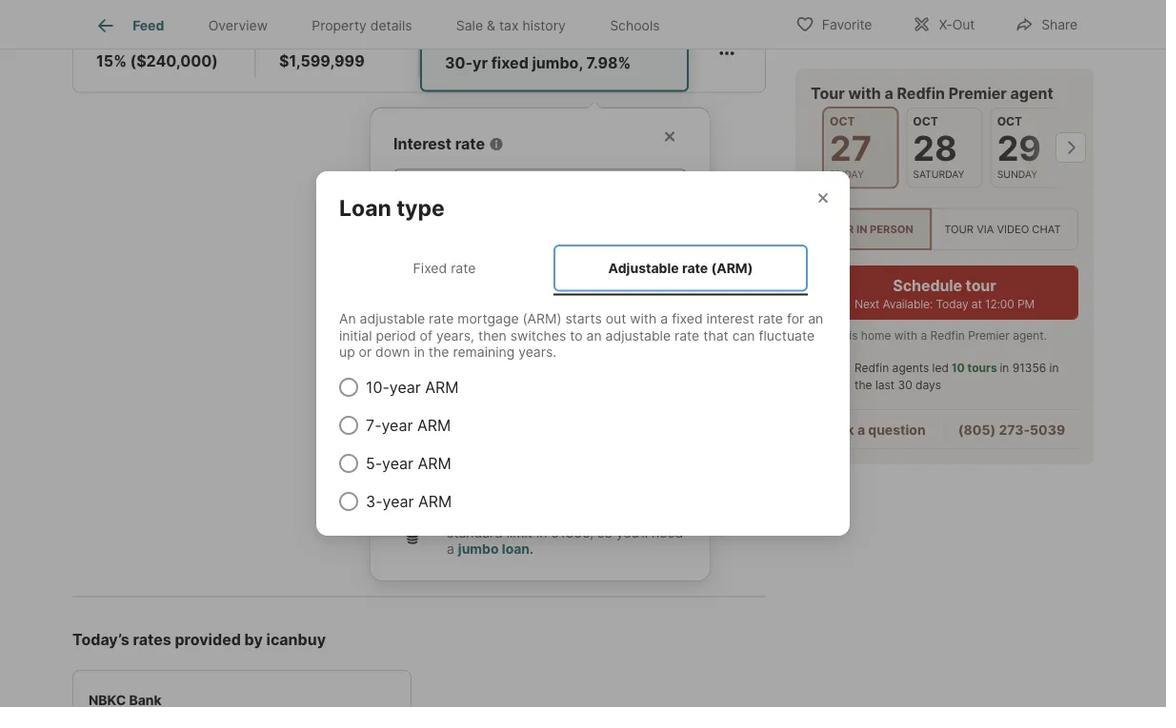 Task type: vqa. For each thing, say whether or not it's contained in the screenshot.
"tab list"
yes



Task type: describe. For each thing, give the bounding box(es) containing it.
oct for 28
[[913, 115, 938, 129]]

loan details 30-yr fixed jumbo, 7.98%
[[445, 34, 631, 72]]

($240,000)
[[130, 52, 218, 71]]

agent
[[1010, 84, 1053, 102]]

oct for 27
[[830, 115, 855, 129]]

fixed for 30-year fixed jumbo
[[482, 326, 517, 345]]

in inside list box
[[856, 223, 867, 236]]

1 horizontal spatial adjustable
[[605, 328, 671, 344]]

an adjustable rate mortgage (arm) starts out with a fixed interest rate for an initial period of years, then switches to an adjustable rate that can fluctuate up or down in the remaining years.
[[339, 311, 823, 361]]

1 vertical spatial 30-
[[420, 326, 446, 345]]

initial
[[339, 328, 372, 344]]

favorite
[[822, 17, 872, 33]]

via
[[977, 223, 994, 236]]

tour
[[966, 276, 996, 295]]

overview
[[208, 17, 268, 34]]

an
[[339, 311, 356, 327]]

loan for loan details 30-yr fixed jumbo, 7.98%
[[445, 34, 476, 50]]

0 horizontal spatial an
[[586, 328, 602, 344]]

question
[[868, 422, 926, 438]]

fluctuate
[[759, 328, 815, 344]]

ask a question
[[829, 422, 926, 438]]

3-
[[366, 493, 383, 511]]

tour with a redfin premier agent
[[811, 84, 1053, 102]]

so
[[597, 525, 612, 541]]

fixed for 20-year fixed jumbo
[[481, 364, 517, 383]]

fixed rate
[[413, 260, 476, 276]]

in the last 30 days
[[855, 362, 1059, 393]]

of
[[420, 328, 433, 344]]

10-year ARM radio
[[339, 378, 358, 397]]

2 vertical spatial with
[[894, 329, 917, 343]]

details for property details
[[370, 17, 412, 34]]

history
[[522, 17, 566, 34]]

interest
[[393, 135, 452, 153]]

7.981
[[593, 231, 623, 245]]

property
[[312, 17, 367, 34]]

tour this home with a redfin premier agent.
[[811, 329, 1047, 343]]

in right tours
[[1000, 362, 1009, 376]]

jumbo for 15-year fixed jumbo
[[519, 403, 563, 421]]

loan type element
[[339, 171, 468, 222]]

average
[[535, 217, 578, 231]]

down
[[96, 32, 132, 48]]

5039
[[1030, 422, 1065, 438]]

7-year arm
[[366, 416, 451, 435]]

for inside according to icanbuy, the average interest rate for a 91356 is 7.981 %.
[[650, 217, 665, 231]]

tour for tour via video chat
[[944, 223, 974, 236]]

share
[[1042, 17, 1077, 33]]

chat
[[1032, 223, 1061, 236]]

20-
[[420, 364, 446, 383]]

loan.
[[502, 542, 534, 558]]

tours
[[967, 362, 997, 376]]

, so you'll need a
[[447, 525, 683, 558]]

tooltip containing interest rate
[[371, 93, 1064, 581]]

jumbo loan.
[[458, 542, 534, 558]]

fixed inside an adjustable rate mortgage (arm) starts out with a fixed interest rate for an initial period of years, then switches to an adjustable rate that can fluctuate up or down in the remaining years.
[[672, 311, 703, 327]]

1 horizontal spatial with
[[848, 84, 881, 102]]

oct 27 friday
[[830, 115, 872, 180]]

fixed for 15-year fixed jumbo
[[479, 403, 514, 421]]

payment
[[136, 32, 191, 48]]

in inside in the last 30 days
[[1049, 362, 1059, 376]]

x-
[[939, 17, 952, 33]]

home
[[861, 329, 891, 343]]

jumbo for 20-year fixed jumbo
[[521, 364, 565, 383]]

3-year arm
[[366, 493, 452, 511]]

the inside an adjustable rate mortgage (arm) starts out with a fixed interest rate for an initial period of years, then switches to an adjustable rate that can fluctuate up or down in the remaining years.
[[429, 344, 449, 361]]

to inside according to icanbuy, the average interest rate for a 91356 is 7.981 %.
[[451, 217, 462, 231]]

to inside an adjustable rate mortgage (arm) starts out with a fixed interest rate for an initial period of years, then switches to an adjustable rate that can fluctuate up or down in the remaining years.
[[570, 328, 583, 344]]

15-year fixed jumbo
[[420, 403, 563, 421]]

down payment 15% ($240,000)
[[96, 32, 218, 71]]

is inside "is above the standard limit in"
[[561, 508, 571, 524]]

7.98%
[[586, 54, 631, 72]]

for inside an adjustable rate mortgage (arm) starts out with a fixed interest rate for an initial period of years, then switches to an adjustable rate that can fluctuate up or down in the remaining years.
[[787, 311, 804, 327]]

3-year ARM radio
[[339, 493, 358, 512]]

at
[[971, 297, 982, 311]]

rate up fluctuate
[[758, 311, 783, 327]]

starts
[[565, 311, 602, 327]]

2 vertical spatial redfin
[[855, 362, 889, 376]]

a inside an adjustable rate mortgage (arm) starts out with a fixed interest rate for an initial period of years, then switches to an adjustable rate that can fluctuate up or down in the remaining years.
[[660, 311, 668, 327]]

loan
[[466, 441, 498, 459]]

5-year arm
[[366, 454, 451, 473]]

15-
[[420, 403, 443, 421]]

7-year ARM radio
[[339, 416, 358, 435]]

down
[[375, 344, 410, 361]]

tab list containing feed
[[72, 0, 697, 49]]

saturday
[[913, 168, 965, 180]]

today's rates provided by icanbuy
[[72, 631, 326, 649]]

arm for 5-year arm
[[418, 454, 451, 473]]

next image
[[1056, 133, 1086, 163]]

(805)
[[958, 422, 996, 438]]

ask a question link
[[829, 422, 926, 438]]

28
[[913, 128, 957, 169]]

adjustable
[[608, 260, 679, 276]]

home price $1,599,999
[[279, 32, 365, 71]]

period
[[376, 328, 416, 344]]

1 vertical spatial premier
[[968, 329, 1010, 343]]

yr
[[473, 54, 488, 72]]

(arm) inside an adjustable rate mortgage (arm) starts out with a fixed interest rate for an initial period of years, then switches to an adjustable rate that can fluctuate up or down in the remaining years.
[[523, 311, 562, 327]]

adjustable rate (arm)
[[608, 260, 753, 276]]

interest inside an adjustable rate mortgage (arm) starts out with a fixed interest rate for an initial period of years, then switches to an adjustable rate that can fluctuate up or down in the remaining years.
[[706, 311, 754, 327]]

sale & tax history
[[456, 17, 566, 34]]

29
[[997, 128, 1041, 169]]

list box containing tour in person
[[811, 208, 1078, 251]]

switches
[[510, 328, 566, 344]]

agents
[[892, 362, 929, 376]]

1 vertical spatial redfin
[[930, 329, 965, 343]]

5-
[[366, 454, 382, 473]]

share button
[[999, 4, 1094, 43]]

favorite button
[[779, 4, 888, 43]]

year for 5-
[[382, 454, 413, 473]]

this
[[838, 329, 858, 343]]

years,
[[436, 328, 474, 344]]

oct 28 saturday
[[913, 115, 965, 180]]

arm for 10-year arm
[[425, 378, 459, 397]]

the inside "is above the standard limit in"
[[617, 508, 637, 524]]

the inside according to icanbuy, the average interest rate for a 91356 is 7.981 %.
[[514, 217, 532, 231]]

redfin agents led 10 tours in 91356
[[855, 362, 1046, 376]]

lightbulb icon element
[[393, 508, 447, 558]]

last
[[875, 379, 895, 393]]

available:
[[883, 297, 933, 311]]

by
[[244, 631, 263, 649]]

next
[[855, 297, 880, 311]]

in inside an adjustable rate mortgage (arm) starts out with a fixed interest rate for an initial period of years, then switches to an adjustable rate that can fluctuate up or down in the remaining years.
[[414, 344, 425, 361]]

arm for 3-year arm
[[418, 493, 452, 511]]

$1,599,999
[[279, 52, 365, 71]]

schools tab
[[588, 3, 682, 49]]

15%
[[96, 52, 127, 71]]

tab list inside loan type dialog
[[339, 241, 827, 296]]

fixed inside loan details 30-yr fixed jumbo, 7.98%
[[491, 54, 529, 72]]

year for 20-
[[446, 364, 477, 383]]

x-out
[[939, 17, 975, 33]]

property details tab
[[290, 3, 434, 49]]



Task type: locate. For each thing, give the bounding box(es) containing it.
1 vertical spatial an
[[586, 328, 602, 344]]

0 vertical spatial adjustable
[[360, 311, 425, 327]]

the up 'you'll'
[[617, 508, 637, 524]]

10-year arm
[[366, 378, 459, 397]]

&
[[487, 17, 495, 34]]

the
[[514, 217, 532, 231], [429, 344, 449, 361], [855, 379, 872, 393], [617, 508, 637, 524]]

91356 down 'agent.'
[[1012, 362, 1046, 376]]

1 vertical spatial loan
[[339, 194, 391, 221]]

0 vertical spatial premier
[[949, 84, 1007, 102]]

1 vertical spatial adjustable
[[605, 328, 671, 344]]

2 oct from the left
[[913, 115, 938, 129]]

3 oct from the left
[[997, 115, 1022, 129]]

with right the "out"
[[630, 311, 657, 327]]

details down tax
[[479, 34, 521, 50]]

need
[[652, 525, 683, 541]]

1 vertical spatial for
[[787, 311, 804, 327]]

91356 down average
[[544, 231, 578, 245]]

loan down sale
[[445, 34, 476, 50]]

interest up can in the right top of the page
[[706, 311, 754, 327]]

0 vertical spatial tab list
[[72, 0, 697, 49]]

in up 5039
[[1049, 362, 1059, 376]]

that
[[703, 328, 729, 344]]

more
[[424, 441, 462, 459]]

1 vertical spatial tab list
[[339, 241, 827, 296]]

in left person
[[856, 223, 867, 236]]

(arm) inside adjustable rate tab
[[711, 260, 753, 276]]

up
[[339, 344, 355, 361]]

standard
[[447, 525, 503, 541]]

year for 10-
[[389, 378, 421, 397]]

30-year fixed jumbo radio
[[393, 326, 412, 345]]

%.
[[623, 231, 636, 245]]

type
[[396, 194, 445, 221]]

year down remaining
[[446, 364, 477, 383]]

1 horizontal spatial is
[[581, 231, 590, 245]]

tour up oct 27 friday
[[811, 84, 845, 102]]

0 vertical spatial interest
[[581, 217, 622, 231]]

year left then at the left top of page
[[446, 326, 478, 345]]

year for 7-
[[382, 416, 413, 435]]

person
[[870, 223, 913, 236]]

tour for tour in person
[[824, 223, 854, 236]]

list box
[[811, 208, 1078, 251]]

oct 29 sunday
[[997, 115, 1041, 180]]

0 vertical spatial to
[[451, 217, 462, 231]]

30- inside loan details 30-yr fixed jumbo, 7.98%
[[445, 54, 473, 72]]

(805) 273-5039 link
[[958, 422, 1065, 438]]

rate up years,
[[429, 311, 454, 327]]

premier left agent
[[949, 84, 1007, 102]]

arm for 7-year arm
[[417, 416, 451, 435]]

lightbulb icon image
[[393, 508, 432, 546]]

10-
[[366, 378, 389, 397]]

0 horizontal spatial to
[[451, 217, 462, 231]]

sale
[[456, 17, 483, 34]]

20-year fixed jumbo radio
[[393, 364, 412, 383]]

rate inside adjustable rate tab
[[682, 260, 708, 276]]

with right home
[[894, 329, 917, 343]]

year up 15-year fixed jumbo 'radio'
[[389, 378, 421, 397]]

details inside property details "tab"
[[370, 17, 412, 34]]

the left average
[[514, 217, 532, 231]]

10
[[951, 362, 965, 376]]

0 vertical spatial an
[[808, 311, 823, 327]]

out
[[952, 17, 975, 33]]

or
[[359, 344, 372, 361]]

30-
[[445, 54, 473, 72], [420, 326, 446, 345]]

provided
[[175, 631, 241, 649]]

12:00
[[985, 297, 1014, 311]]

0 vertical spatial loan
[[445, 34, 476, 50]]

tour left via at the top right of the page
[[944, 223, 974, 236]]

tour left the this
[[811, 329, 835, 343]]

0 vertical spatial 30-
[[445, 54, 473, 72]]

0 horizontal spatial interest
[[581, 217, 622, 231]]

0 horizontal spatial adjustable
[[360, 311, 425, 327]]

1 vertical spatial (arm)
[[523, 311, 562, 327]]

to left icanbuy,
[[451, 217, 462, 231]]

0 horizontal spatial is
[[561, 508, 571, 524]]

0 horizontal spatial for
[[650, 217, 665, 231]]

oct inside oct 29 sunday
[[997, 115, 1022, 129]]

x-out button
[[896, 4, 991, 43]]

loan inside loan details 30-yr fixed jumbo, 7.98%
[[445, 34, 476, 50]]

None text field
[[410, 181, 671, 203]]

arm up more on the left of page
[[417, 416, 451, 435]]

with inside an adjustable rate mortgage (arm) starts out with a fixed interest rate for an initial period of years, then switches to an adjustable rate that can fluctuate up or down in the remaining years.
[[630, 311, 657, 327]]

fixed
[[413, 260, 447, 276]]

an up fluctuate
[[808, 311, 823, 327]]

0 vertical spatial redfin
[[897, 84, 945, 102]]

led
[[932, 362, 949, 376]]

price
[[320, 32, 352, 48]]

for
[[650, 217, 665, 231], [787, 311, 804, 327]]

2 horizontal spatial with
[[894, 329, 917, 343]]

0 horizontal spatial details
[[370, 17, 412, 34]]

overview tab
[[186, 3, 290, 49]]

fixed
[[491, 54, 529, 72], [672, 311, 703, 327], [482, 326, 517, 345], [481, 364, 517, 383], [479, 403, 514, 421]]

0 vertical spatial for
[[650, 217, 665, 231]]

rate right adjustable
[[682, 260, 708, 276]]

1 vertical spatial is
[[561, 508, 571, 524]]

1 vertical spatial 91356
[[1012, 362, 1046, 376]]

icanbuy,
[[466, 217, 511, 231]]

is above the standard limit in
[[447, 508, 637, 541]]

1 vertical spatial interest
[[706, 311, 754, 327]]

27
[[830, 128, 872, 169]]

rate up %. in the right top of the page
[[626, 217, 647, 231]]

today's
[[72, 631, 129, 649]]

a inside according to icanbuy, the average interest rate for a 91356 is 7.981 %.
[[668, 217, 675, 231]]

in down of
[[414, 344, 425, 361]]

91356 down above on the bottom
[[551, 525, 590, 541]]

5-year ARM radio
[[339, 454, 358, 473]]

according to icanbuy, the average interest rate for a 91356 is 7.981 %.
[[393, 217, 675, 245]]

30- down sale
[[445, 54, 473, 72]]

arm up 3-year arm
[[418, 454, 451, 473]]

tab list containing fixed rate
[[339, 241, 827, 296]]

loan type dialog
[[316, 171, 850, 536]]

0 vertical spatial (arm)
[[711, 260, 753, 276]]

is left "7.981"
[[581, 231, 590, 245]]

0 vertical spatial 91356
[[544, 231, 578, 245]]

1 horizontal spatial oct
[[913, 115, 938, 129]]

adjustable
[[360, 311, 425, 327], [605, 328, 671, 344]]

91356 inside according to icanbuy, the average interest rate for a 91356 is 7.981 %.
[[544, 231, 578, 245]]

0 horizontal spatial (arm)
[[523, 311, 562, 327]]

year for 3-
[[383, 493, 414, 511]]

20-year fixed jumbo
[[420, 364, 565, 383]]

details inside loan details 30-yr fixed jumbo, 7.98%
[[479, 34, 521, 50]]

1 horizontal spatial loan
[[445, 34, 476, 50]]

adjustable rate tab
[[554, 245, 808, 292]]

days
[[916, 379, 941, 393]]

oct up friday
[[830, 115, 855, 129]]

oct for 29
[[997, 115, 1022, 129]]

1 vertical spatial with
[[630, 311, 657, 327]]

ask
[[829, 422, 854, 438]]

jumbo,
[[532, 54, 583, 72]]

the inside in the last 30 days
[[855, 379, 872, 393]]

loan inside loan type element
[[339, 194, 391, 221]]

to down the starts
[[570, 328, 583, 344]]

oct inside oct 27 friday
[[830, 115, 855, 129]]

interest inside according to icanbuy, the average interest rate for a 91356 is 7.981 %.
[[581, 217, 622, 231]]

tour for tour with a redfin premier agent
[[811, 84, 845, 102]]

in right limit
[[536, 525, 547, 541]]

loan for loan type
[[339, 194, 391, 221]]

(arm) up switches
[[523, 311, 562, 327]]

premier
[[949, 84, 1007, 102], [968, 329, 1010, 343]]

year for 15-
[[443, 403, 475, 421]]

the down of
[[429, 344, 449, 361]]

2 horizontal spatial oct
[[997, 115, 1022, 129]]

tour
[[811, 84, 845, 102], [824, 223, 854, 236], [944, 223, 974, 236], [811, 329, 835, 343]]

jumbo for 30-year fixed jumbo
[[522, 326, 566, 345]]

sunday
[[997, 168, 1038, 180]]

can
[[732, 328, 755, 344]]

adjustable up period
[[360, 311, 425, 327]]

more loan types
[[424, 441, 543, 459]]

fixed rate tab
[[358, 245, 531, 292]]

None button
[[822, 107, 899, 189], [906, 108, 983, 188], [990, 108, 1067, 188], [822, 107, 899, 189], [906, 108, 983, 188], [990, 108, 1067, 188]]

interest
[[581, 217, 622, 231], [706, 311, 754, 327]]

oct down agent
[[997, 115, 1022, 129]]

arm down 5-year arm
[[418, 493, 452, 511]]

sale & tax history tab
[[434, 3, 588, 49]]

1 oct from the left
[[830, 115, 855, 129]]

to
[[451, 217, 462, 231], [570, 328, 583, 344]]

rate right "fixed" at the top of the page
[[451, 260, 476, 276]]

for up fluctuate
[[787, 311, 804, 327]]

tour left person
[[824, 223, 854, 236]]

30
[[898, 379, 912, 393]]

redfin up last
[[855, 362, 889, 376]]

with up oct 27 friday
[[848, 84, 881, 102]]

feed
[[133, 17, 164, 34]]

then
[[478, 328, 507, 344]]

tax
[[499, 17, 519, 34]]

1 horizontal spatial interest
[[706, 311, 754, 327]]

year
[[446, 326, 478, 345], [446, 364, 477, 383], [389, 378, 421, 397], [443, 403, 475, 421], [382, 416, 413, 435], [382, 454, 413, 473], [383, 493, 414, 511]]

30- right 30-year fixed jumbo option in the top of the page
[[420, 326, 446, 345]]

2 vertical spatial 91356
[[551, 525, 590, 541]]

0 vertical spatial is
[[581, 231, 590, 245]]

rate left 'that'
[[674, 328, 699, 344]]

the left last
[[855, 379, 872, 393]]

interest up "7.981"
[[581, 217, 622, 231]]

types
[[501, 441, 543, 459]]

,
[[590, 525, 594, 541]]

year down 7-year arm
[[382, 454, 413, 473]]

for up adjustable
[[650, 217, 665, 231]]

years.
[[518, 344, 556, 361]]

15-year fixed jumbo radio
[[393, 403, 412, 422]]

above
[[574, 508, 613, 524]]

year up more on the left of page
[[443, 403, 475, 421]]

rate inside according to icanbuy, the average interest rate for a 91356 is 7.981 %.
[[626, 217, 647, 231]]

arm
[[425, 378, 459, 397], [417, 416, 451, 435], [418, 454, 451, 473], [418, 493, 452, 511]]

0 horizontal spatial loan
[[339, 194, 391, 221]]

rate inside fixed rate tab
[[451, 260, 476, 276]]

a inside , so you'll need a
[[447, 542, 454, 558]]

rate right interest
[[455, 135, 485, 153]]

is up , so you'll need a
[[561, 508, 571, 524]]

30-year fixed jumbo
[[420, 326, 566, 345]]

home
[[279, 32, 316, 48]]

0 vertical spatial with
[[848, 84, 881, 102]]

in inside "is above the standard limit in"
[[536, 525, 547, 541]]

with
[[848, 84, 881, 102], [630, 311, 657, 327], [894, 329, 917, 343]]

0 horizontal spatial with
[[630, 311, 657, 327]]

0 horizontal spatial oct
[[830, 115, 855, 129]]

is inside according to icanbuy, the average interest rate for a 91356 is 7.981 %.
[[581, 231, 590, 245]]

redfin up 28
[[897, 84, 945, 102]]

(arm) up can in the right top of the page
[[711, 260, 753, 276]]

your
[[447, 508, 475, 524]]

oct down tour with a redfin premier agent
[[913, 115, 938, 129]]

redfin down today
[[930, 329, 965, 343]]

details for loan details 30-yr fixed jumbo, 7.98%
[[479, 34, 521, 50]]

tooltip
[[371, 93, 1064, 581]]

1 horizontal spatial details
[[479, 34, 521, 50]]

an
[[808, 311, 823, 327], [586, 328, 602, 344]]

premier up tours
[[968, 329, 1010, 343]]

today
[[936, 297, 968, 311]]

arm up 15-
[[425, 378, 459, 397]]

video
[[997, 223, 1029, 236]]

pm
[[1017, 297, 1035, 311]]

adjustable down the "out"
[[605, 328, 671, 344]]

year down 5-year arm
[[383, 493, 414, 511]]

1 horizontal spatial an
[[808, 311, 823, 327]]

tour in person
[[824, 223, 913, 236]]

year left 15-
[[382, 416, 413, 435]]

details right property
[[370, 17, 412, 34]]

year for 30-
[[446, 326, 478, 345]]

interest rate
[[393, 135, 485, 153]]

oct inside the oct 28 saturday
[[913, 115, 938, 129]]

1 vertical spatial to
[[570, 328, 583, 344]]

1 horizontal spatial for
[[787, 311, 804, 327]]

1 horizontal spatial to
[[570, 328, 583, 344]]

1 horizontal spatial (arm)
[[711, 260, 753, 276]]

an down the starts
[[586, 328, 602, 344]]

tour via video chat
[[944, 223, 1061, 236]]

you'll
[[616, 525, 648, 541]]

loan left type
[[339, 194, 391, 221]]

tour for tour this home with a redfin premier agent.
[[811, 329, 835, 343]]

tab list
[[72, 0, 697, 49], [339, 241, 827, 296]]



